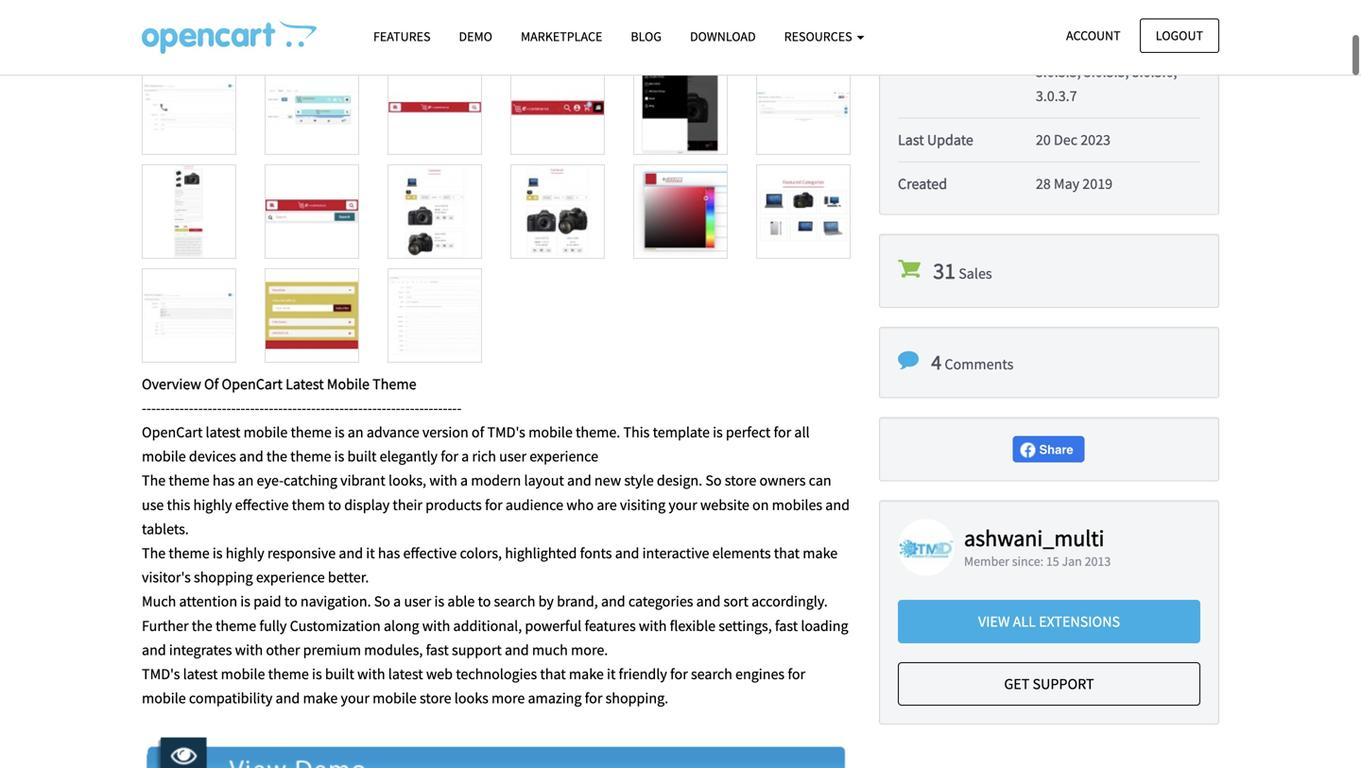 Task type: locate. For each thing, give the bounding box(es) containing it.
your down design.
[[669, 496, 698, 515]]

a up along on the left of page
[[394, 593, 401, 612]]

49 - from the left
[[368, 399, 372, 418]]

make
[[803, 544, 838, 563], [569, 665, 604, 684], [303, 689, 338, 708]]

mobile
[[244, 423, 288, 442], [529, 423, 573, 442], [142, 447, 186, 466], [221, 665, 265, 684], [142, 689, 186, 708], [373, 689, 417, 708]]

1 vertical spatial tmd's
[[142, 665, 180, 684]]

2 - from the left
[[147, 399, 151, 418]]

all right view
[[1013, 613, 1036, 632]]

search left engines
[[691, 665, 733, 684]]

effective
[[235, 496, 289, 515], [403, 544, 457, 563]]

1 horizontal spatial store
[[725, 472, 757, 491]]

powerful
[[525, 617, 582, 636]]

33 - from the left
[[292, 399, 297, 418]]

11 - from the left
[[189, 399, 194, 418]]

user right rich
[[499, 447, 527, 466]]

effective left colors,
[[403, 544, 457, 563]]

0 horizontal spatial effective
[[235, 496, 289, 515]]

37 - from the left
[[311, 399, 316, 418]]

experience down responsive
[[256, 568, 325, 587]]

the
[[142, 472, 166, 491], [142, 544, 166, 563]]

better.
[[328, 568, 369, 587]]

along
[[384, 617, 419, 636]]

elements
[[713, 544, 771, 563]]

34 - from the left
[[297, 399, 302, 418]]

store down web
[[420, 689, 452, 708]]

1 horizontal spatial make
[[569, 665, 604, 684]]

1 horizontal spatial search
[[691, 665, 733, 684]]

0 vertical spatial user
[[499, 447, 527, 466]]

latest up the devices
[[206, 423, 241, 442]]

28 - from the left
[[269, 399, 274, 418]]

for right engines
[[788, 665, 806, 684]]

0 horizontal spatial has
[[213, 472, 235, 491]]

58 - from the left
[[410, 399, 415, 418]]

0 vertical spatial fast
[[775, 617, 798, 636]]

with down 'categories'
[[639, 617, 667, 636]]

0 vertical spatial the
[[142, 472, 166, 491]]

0 vertical spatial effective
[[235, 496, 289, 515]]

1 vertical spatial make
[[569, 665, 604, 684]]

highly right this
[[193, 496, 232, 515]]

looks
[[455, 689, 489, 708]]

the up use
[[142, 472, 166, 491]]

categories
[[629, 593, 694, 612]]

and up features
[[601, 593, 626, 612]]

1 horizontal spatial tmd's
[[487, 423, 526, 442]]

to right them
[[328, 496, 341, 515]]

the up eye-
[[267, 447, 287, 466]]

tmd's
[[487, 423, 526, 442], [142, 665, 180, 684]]

0 vertical spatial store
[[725, 472, 757, 491]]

all up can
[[795, 423, 810, 442]]

42 - from the left
[[335, 399, 339, 418]]

13 - from the left
[[198, 399, 203, 418]]

has
[[213, 472, 235, 491], [378, 544, 400, 563]]

has down the devices
[[213, 472, 235, 491]]

1 vertical spatial store
[[420, 689, 452, 708]]

1 vertical spatial effective
[[403, 544, 457, 563]]

to right the able
[[478, 593, 491, 612]]

mobile down modules,
[[373, 689, 417, 708]]

50 - from the left
[[372, 399, 377, 418]]

57 - from the left
[[405, 399, 410, 418]]

support
[[1033, 675, 1095, 694]]

fast
[[775, 617, 798, 636], [426, 641, 449, 660]]

56 - from the left
[[401, 399, 405, 418]]

48 - from the left
[[363, 399, 368, 418]]

1 vertical spatial has
[[378, 544, 400, 563]]

that
[[774, 544, 800, 563], [540, 665, 566, 684]]

mobile up 'compatibility'
[[221, 665, 265, 684]]

1 vertical spatial experience
[[256, 568, 325, 587]]

46 - from the left
[[354, 399, 358, 418]]

1 horizontal spatial so
[[706, 472, 722, 491]]

43 - from the left
[[339, 399, 344, 418]]

with left other
[[235, 641, 263, 660]]

to
[[328, 496, 341, 515], [285, 593, 298, 612], [478, 593, 491, 612]]

an left eye-
[[238, 472, 254, 491]]

63 - from the left
[[434, 399, 438, 418]]

1 horizontal spatial the
[[267, 447, 287, 466]]

0 horizontal spatial so
[[374, 593, 391, 612]]

0 vertical spatial experience
[[530, 447, 599, 466]]

27 - from the left
[[264, 399, 269, 418]]

on
[[753, 496, 769, 515]]

latest down modules,
[[388, 665, 423, 684]]

67 - from the left
[[452, 399, 457, 418]]

much
[[142, 593, 176, 612]]

mobile left theme.
[[529, 423, 573, 442]]

your
[[669, 496, 698, 515], [341, 689, 370, 708]]

dec
[[1054, 131, 1078, 149]]

0 horizontal spatial opencart
[[142, 423, 203, 442]]

0 horizontal spatial fast
[[426, 641, 449, 660]]

the
[[267, 447, 287, 466], [192, 617, 213, 636]]

built down premium
[[325, 665, 354, 684]]

0 horizontal spatial all
[[795, 423, 810, 442]]

store
[[725, 472, 757, 491], [420, 689, 452, 708]]

-
[[142, 399, 147, 418], [147, 399, 151, 418], [151, 399, 156, 418], [156, 399, 161, 418], [161, 399, 165, 418], [165, 399, 170, 418], [170, 399, 175, 418], [175, 399, 179, 418], [179, 399, 184, 418], [184, 399, 189, 418], [189, 399, 194, 418], [194, 399, 198, 418], [198, 399, 203, 418], [203, 399, 208, 418], [208, 399, 212, 418], [212, 399, 217, 418], [217, 399, 222, 418], [222, 399, 227, 418], [227, 399, 231, 418], [231, 399, 236, 418], [236, 399, 241, 418], [241, 399, 245, 418], [245, 399, 250, 418], [250, 399, 255, 418], [255, 399, 259, 418], [259, 399, 264, 418], [264, 399, 269, 418], [269, 399, 274, 418], [274, 399, 278, 418], [278, 399, 283, 418], [283, 399, 288, 418], [288, 399, 292, 418], [292, 399, 297, 418], [297, 399, 302, 418], [302, 399, 307, 418], [307, 399, 311, 418], [311, 399, 316, 418], [316, 399, 321, 418], [321, 399, 325, 418], [325, 399, 330, 418], [330, 399, 335, 418], [335, 399, 339, 418], [339, 399, 344, 418], [344, 399, 349, 418], [349, 399, 354, 418], [354, 399, 358, 418], [358, 399, 363, 418], [363, 399, 368, 418], [368, 399, 372, 418], [372, 399, 377, 418], [377, 399, 382, 418], [382, 399, 387, 418], [387, 399, 391, 418], [391, 399, 396, 418], [396, 399, 401, 418], [401, 399, 405, 418], [405, 399, 410, 418], [410, 399, 415, 418], [415, 399, 419, 418], [419, 399, 424, 418], [424, 399, 429, 418], [429, 399, 434, 418], [434, 399, 438, 418], [438, 399, 443, 418], [443, 399, 448, 418], [448, 399, 452, 418], [452, 399, 457, 418], [457, 399, 462, 418]]

1 horizontal spatial effective
[[403, 544, 457, 563]]

perfect
[[726, 423, 771, 442]]

19 - from the left
[[227, 399, 231, 418]]

created
[[898, 175, 948, 193]]

fast up web
[[426, 641, 449, 660]]

latest
[[206, 423, 241, 442], [183, 665, 218, 684], [388, 665, 423, 684]]

1 vertical spatial it
[[607, 665, 616, 684]]

0 vertical spatial all
[[795, 423, 810, 442]]

fonts
[[580, 544, 612, 563]]

blog
[[631, 28, 662, 45]]

owners
[[760, 472, 806, 491]]

29 - from the left
[[274, 399, 278, 418]]

36 - from the left
[[307, 399, 311, 418]]

and down other
[[276, 689, 300, 708]]

1 horizontal spatial experience
[[530, 447, 599, 466]]

17 - from the left
[[217, 399, 222, 418]]

make down mobiles in the bottom of the page
[[803, 544, 838, 563]]

1 horizontal spatial all
[[1013, 613, 1036, 632]]

mobile up eye-
[[244, 423, 288, 442]]

so
[[706, 472, 722, 491], [374, 593, 391, 612]]

highly up shopping
[[226, 544, 264, 563]]

shopping.
[[606, 689, 669, 708]]

1 horizontal spatial opencart
[[222, 375, 283, 394]]

0 horizontal spatial search
[[494, 593, 536, 612]]

2 vertical spatial make
[[303, 689, 338, 708]]

ashwani_multi image
[[898, 519, 955, 576]]

a up the products
[[461, 472, 468, 491]]

4
[[932, 350, 942, 376]]

0 horizontal spatial it
[[366, 544, 375, 563]]

features link
[[359, 20, 445, 53]]

experience up layout
[[530, 447, 599, 466]]

your down premium
[[341, 689, 370, 708]]

0 vertical spatial it
[[366, 544, 375, 563]]

is up vibrant at the bottom left of page
[[334, 447, 344, 466]]

version
[[423, 423, 469, 442]]

2 horizontal spatial make
[[803, 544, 838, 563]]

for right amazing
[[585, 689, 603, 708]]

search left by
[[494, 593, 536, 612]]

with down the able
[[423, 617, 450, 636]]

design.
[[657, 472, 703, 491]]

0 vertical spatial make
[[803, 544, 838, 563]]

tmd's right of
[[487, 423, 526, 442]]

20
[[1036, 131, 1051, 149]]

visiting
[[620, 496, 666, 515]]

for
[[774, 423, 792, 442], [441, 447, 459, 466], [485, 496, 503, 515], [671, 665, 688, 684], [788, 665, 806, 684], [585, 689, 603, 708]]

61 - from the left
[[424, 399, 429, 418]]

0 vertical spatial tmd's
[[487, 423, 526, 442]]

so up website
[[706, 472, 722, 491]]

0 vertical spatial that
[[774, 544, 800, 563]]

it up the better.
[[366, 544, 375, 563]]

ashwani_multi
[[965, 524, 1105, 553]]

style
[[624, 472, 654, 491]]

1 horizontal spatial your
[[669, 496, 698, 515]]

customization
[[290, 617, 381, 636]]

can
[[809, 472, 832, 491]]

search
[[494, 593, 536, 612], [691, 665, 733, 684]]

member
[[965, 554, 1010, 570]]

it left friendly
[[607, 665, 616, 684]]

store up website
[[725, 472, 757, 491]]

built up vibrant at the bottom left of page
[[347, 447, 377, 466]]

53 - from the left
[[387, 399, 391, 418]]

for down version
[[441, 447, 459, 466]]

has down their
[[378, 544, 400, 563]]

them
[[292, 496, 325, 515]]

that right elements
[[774, 544, 800, 563]]

41 - from the left
[[330, 399, 335, 418]]

overview of opencart latest mobile theme -------------------------------------------------------------------- opencart latest mobile theme is an advance version of tmd's mobile theme. this template is perfect for all mobile devices and the theme is built elegantly for a rich user experience the theme has an eye-catching vibrant looks, with a modern layout and new style design. so store owners can use this highly effective them to display their products for audience who are visiting your website on mobiles and tablets. the theme is highly responsive and it has effective colors, highlighted fonts and interactive elements that make visitor's shopping experience better. much attention is paid to navigation. so a user is able to search by brand, and categories and sort accordingly. further the theme fully customization along with additional, powerful features with flexible settings, fast loading and integrates with other premium modules, fast support and much more. tmd's latest mobile theme is built with latest web technologies that make it friendly for search engines for mobile compatibility and make your mobile store looks more amazing for shopping.
[[142, 375, 850, 708]]

1 horizontal spatial that
[[774, 544, 800, 563]]

opencart - latest mobile theme image
[[142, 20, 317, 54]]

23 - from the left
[[245, 399, 250, 418]]

shopping
[[194, 568, 253, 587]]

a left rich
[[462, 447, 469, 466]]

24 - from the left
[[250, 399, 255, 418]]

and down further on the left
[[142, 641, 166, 660]]

latest down integrates
[[183, 665, 218, 684]]

template
[[653, 423, 710, 442]]

all
[[795, 423, 810, 442], [1013, 613, 1036, 632]]

51 - from the left
[[377, 399, 382, 418]]

1 vertical spatial the
[[142, 544, 166, 563]]

last
[[898, 131, 924, 149]]

is up shopping
[[213, 544, 223, 563]]

opencart right of in the left of the page
[[222, 375, 283, 394]]

1 horizontal spatial an
[[348, 423, 364, 442]]

and left the sort
[[697, 593, 721, 612]]

1 vertical spatial search
[[691, 665, 733, 684]]

brand,
[[557, 593, 598, 612]]

that up amazing
[[540, 665, 566, 684]]

overview
[[142, 375, 201, 394]]

download
[[690, 28, 756, 45]]

3 - from the left
[[151, 399, 156, 418]]

opencart
[[222, 375, 283, 394], [142, 423, 203, 442]]

4 comments
[[932, 350, 1014, 376]]

make down premium
[[303, 689, 338, 708]]

1 vertical spatial an
[[238, 472, 254, 491]]

and up who
[[567, 472, 592, 491]]

paid
[[254, 593, 282, 612]]

0 horizontal spatial your
[[341, 689, 370, 708]]

66 - from the left
[[448, 399, 452, 418]]

and down can
[[826, 496, 850, 515]]

1 vertical spatial fast
[[426, 641, 449, 660]]

make down more. on the bottom left of page
[[569, 665, 604, 684]]

is
[[335, 423, 345, 442], [713, 423, 723, 442], [334, 447, 344, 466], [213, 544, 223, 563], [240, 593, 251, 612], [435, 593, 445, 612], [312, 665, 322, 684]]

1 vertical spatial that
[[540, 665, 566, 684]]

looks,
[[389, 472, 427, 491]]

this
[[624, 423, 650, 442]]

an left advance
[[348, 423, 364, 442]]

to right paid
[[285, 593, 298, 612]]

so up along on the left of page
[[374, 593, 391, 612]]

other
[[266, 641, 300, 660]]

user up along on the left of page
[[404, 593, 432, 612]]

25 - from the left
[[255, 399, 259, 418]]

opencart up the devices
[[142, 423, 203, 442]]

fast down accordingly.
[[775, 617, 798, 636]]

fully
[[259, 617, 287, 636]]

the down tablets.
[[142, 544, 166, 563]]

0 vertical spatial your
[[669, 496, 698, 515]]

0 horizontal spatial user
[[404, 593, 432, 612]]

31
[[934, 257, 956, 285]]

latest mobile theme image
[[161, 0, 832, 23]]

1 vertical spatial the
[[192, 617, 213, 636]]

1 vertical spatial all
[[1013, 613, 1036, 632]]

tmd's down integrates
[[142, 665, 180, 684]]

the up integrates
[[192, 617, 213, 636]]

0 vertical spatial built
[[347, 447, 377, 466]]

0 horizontal spatial experience
[[256, 568, 325, 587]]

theme.
[[576, 423, 621, 442]]

effective down eye-
[[235, 496, 289, 515]]

52 - from the left
[[382, 399, 387, 418]]

their
[[393, 496, 423, 515]]

cart mini image
[[898, 258, 921, 281]]

use
[[142, 496, 164, 515]]

2023
[[1081, 131, 1111, 149]]

1 the from the top
[[142, 472, 166, 491]]

6 - from the left
[[165, 399, 170, 418]]



Task type: describe. For each thing, give the bounding box(es) containing it.
latest
[[286, 375, 324, 394]]

navigation.
[[301, 593, 371, 612]]

for right friendly
[[671, 665, 688, 684]]

further
[[142, 617, 189, 636]]

is left perfect
[[713, 423, 723, 442]]

logout link
[[1140, 18, 1220, 53]]

0 horizontal spatial the
[[192, 617, 213, 636]]

for right perfect
[[774, 423, 792, 442]]

7 - from the left
[[170, 399, 175, 418]]

modern
[[471, 472, 521, 491]]

attention
[[179, 593, 237, 612]]

1 - from the left
[[142, 399, 147, 418]]

9 - from the left
[[179, 399, 184, 418]]

mobile left the devices
[[142, 447, 186, 466]]

40 - from the left
[[325, 399, 330, 418]]

comment image
[[898, 350, 919, 371]]

55 - from the left
[[396, 399, 401, 418]]

26 - from the left
[[259, 399, 264, 418]]

10 - from the left
[[184, 399, 189, 418]]

39 - from the left
[[321, 399, 325, 418]]

flexible
[[670, 617, 716, 636]]

friendly
[[619, 665, 667, 684]]

0 vertical spatial an
[[348, 423, 364, 442]]

1 vertical spatial a
[[461, 472, 468, 491]]

elegantly
[[380, 447, 438, 466]]

1 vertical spatial highly
[[226, 544, 264, 563]]

layout
[[524, 472, 564, 491]]

0 vertical spatial opencart
[[222, 375, 283, 394]]

ashwani_multi member since: 15 jan 2013
[[965, 524, 1111, 570]]

extensions
[[1039, 613, 1121, 632]]

compatibility
[[189, 689, 273, 708]]

1 vertical spatial your
[[341, 689, 370, 708]]

for down modern
[[485, 496, 503, 515]]

audience
[[506, 496, 564, 515]]

who
[[567, 496, 594, 515]]

0 horizontal spatial make
[[303, 689, 338, 708]]

eye-
[[257, 472, 284, 491]]

and up eye-
[[239, 447, 264, 466]]

engines
[[736, 665, 785, 684]]

65 - from the left
[[443, 399, 448, 418]]

22 - from the left
[[241, 399, 245, 418]]

settings,
[[719, 617, 772, 636]]

and up technologies
[[505, 641, 529, 660]]

2019
[[1083, 175, 1113, 193]]

update
[[928, 131, 974, 149]]

modules,
[[364, 641, 423, 660]]

interactive
[[643, 544, 710, 563]]

59 - from the left
[[415, 399, 419, 418]]

features
[[585, 617, 636, 636]]

by
[[539, 593, 554, 612]]

features
[[374, 28, 431, 45]]

45 - from the left
[[349, 399, 354, 418]]

2 vertical spatial a
[[394, 593, 401, 612]]

0 horizontal spatial store
[[420, 689, 452, 708]]

resources link
[[770, 20, 879, 53]]

view
[[979, 613, 1010, 632]]

loading
[[801, 617, 849, 636]]

2 horizontal spatial to
[[478, 593, 491, 612]]

is left paid
[[240, 593, 251, 612]]

1 horizontal spatial has
[[378, 544, 400, 563]]

responsive
[[267, 544, 336, 563]]

is down mobile
[[335, 423, 345, 442]]

last update
[[898, 131, 974, 149]]

1 horizontal spatial to
[[328, 496, 341, 515]]

14 - from the left
[[203, 399, 208, 418]]

47 - from the left
[[358, 399, 363, 418]]

0 vertical spatial has
[[213, 472, 235, 491]]

view all extensions
[[979, 613, 1121, 632]]

demo link
[[445, 20, 507, 53]]

1 horizontal spatial user
[[499, 447, 527, 466]]

visitor's
[[142, 568, 191, 587]]

32 - from the left
[[288, 399, 292, 418]]

30 - from the left
[[278, 399, 283, 418]]

28
[[1036, 175, 1051, 193]]

with up the products
[[430, 472, 457, 491]]

display
[[344, 496, 390, 515]]

amazing
[[528, 689, 582, 708]]

integrates
[[169, 641, 232, 660]]

blog link
[[617, 20, 676, 53]]

0 vertical spatial so
[[706, 472, 722, 491]]

tablets.
[[142, 520, 189, 539]]

all inside overview of opencart latest mobile theme -------------------------------------------------------------------- opencart latest mobile theme is an advance version of tmd's mobile theme. this template is perfect for all mobile devices and the theme is built elegantly for a rich user experience the theme has an eye-catching vibrant looks, with a modern layout and new style design. so store owners can use this highly effective them to display their products for audience who are visiting your website on mobiles and tablets. the theme is highly responsive and it has effective colors, highlighted fonts and interactive elements that make visitor's shopping experience better. much attention is paid to navigation. so a user is able to search by brand, and categories and sort accordingly. further the theme fully customization along with additional, powerful features with flexible settings, fast loading and integrates with other premium modules, fast support and much more. tmd's latest mobile theme is built with latest web technologies that make it friendly for search engines for mobile compatibility and make your mobile store looks more amazing for shopping.
[[795, 423, 810, 442]]

20 dec 2023
[[1036, 131, 1111, 149]]

1 vertical spatial built
[[325, 665, 354, 684]]

2013
[[1085, 554, 1111, 570]]

comments
[[945, 355, 1014, 374]]

18 - from the left
[[222, 399, 227, 418]]

are
[[597, 496, 617, 515]]

much
[[532, 641, 568, 660]]

1 vertical spatial user
[[404, 593, 432, 612]]

vibrant
[[341, 472, 386, 491]]

0 vertical spatial highly
[[193, 496, 232, 515]]

of
[[472, 423, 484, 442]]

mobile
[[327, 375, 370, 394]]

1 vertical spatial opencart
[[142, 423, 203, 442]]

0 horizontal spatial tmd's
[[142, 665, 180, 684]]

0 vertical spatial search
[[494, 593, 536, 612]]

4 - from the left
[[156, 399, 161, 418]]

and up the better.
[[339, 544, 363, 563]]

35 - from the left
[[302, 399, 307, 418]]

since:
[[1013, 554, 1044, 570]]

mobile down integrates
[[142, 689, 186, 708]]

64 - from the left
[[438, 399, 443, 418]]

sort
[[724, 593, 749, 612]]

5 - from the left
[[161, 399, 165, 418]]

marketplace
[[521, 28, 603, 45]]

20 - from the left
[[231, 399, 236, 418]]

62 - from the left
[[429, 399, 434, 418]]

8 - from the left
[[175, 399, 179, 418]]

1 horizontal spatial fast
[[775, 617, 798, 636]]

0 vertical spatial a
[[462, 447, 469, 466]]

more.
[[571, 641, 608, 660]]

view all extensions link
[[898, 600, 1201, 644]]

logout
[[1156, 27, 1204, 44]]

additional,
[[453, 617, 522, 636]]

premium
[[303, 641, 361, 660]]

catching
[[284, 472, 338, 491]]

0 vertical spatial the
[[267, 447, 287, 466]]

0 horizontal spatial to
[[285, 593, 298, 612]]

28 may 2019
[[1036, 175, 1113, 193]]

account link
[[1051, 18, 1137, 53]]

get support link
[[898, 663, 1201, 706]]

2 the from the top
[[142, 544, 166, 563]]

21 - from the left
[[236, 399, 241, 418]]

0 horizontal spatial that
[[540, 665, 566, 684]]

highlighted
[[505, 544, 577, 563]]

31 sales
[[934, 257, 993, 285]]

31 - from the left
[[283, 399, 288, 418]]

and right fonts
[[615, 544, 640, 563]]

12 - from the left
[[194, 399, 198, 418]]

resources
[[785, 28, 855, 45]]

54 - from the left
[[391, 399, 396, 418]]

38 - from the left
[[316, 399, 321, 418]]

1 horizontal spatial it
[[607, 665, 616, 684]]

is down premium
[[312, 665, 322, 684]]

with down modules,
[[357, 665, 385, 684]]

68 - from the left
[[457, 399, 462, 418]]

theme
[[373, 375, 417, 394]]

0 horizontal spatial an
[[238, 472, 254, 491]]

devices
[[189, 447, 236, 466]]

15 - from the left
[[208, 399, 212, 418]]

may
[[1054, 175, 1080, 193]]

more
[[492, 689, 525, 708]]

download link
[[676, 20, 770, 53]]

60 - from the left
[[419, 399, 424, 418]]

16 - from the left
[[212, 399, 217, 418]]

this
[[167, 496, 190, 515]]

is left the able
[[435, 593, 445, 612]]

web
[[426, 665, 453, 684]]

account
[[1067, 27, 1121, 44]]

15
[[1047, 554, 1060, 570]]

sales
[[959, 265, 993, 283]]

44 - from the left
[[344, 399, 349, 418]]

rich
[[472, 447, 496, 466]]

1 vertical spatial so
[[374, 593, 391, 612]]

colors,
[[460, 544, 502, 563]]

support
[[452, 641, 502, 660]]

advance
[[367, 423, 420, 442]]

able
[[448, 593, 475, 612]]

new
[[595, 472, 621, 491]]



Task type: vqa. For each thing, say whether or not it's contained in the screenshot.
DIGITAL
no



